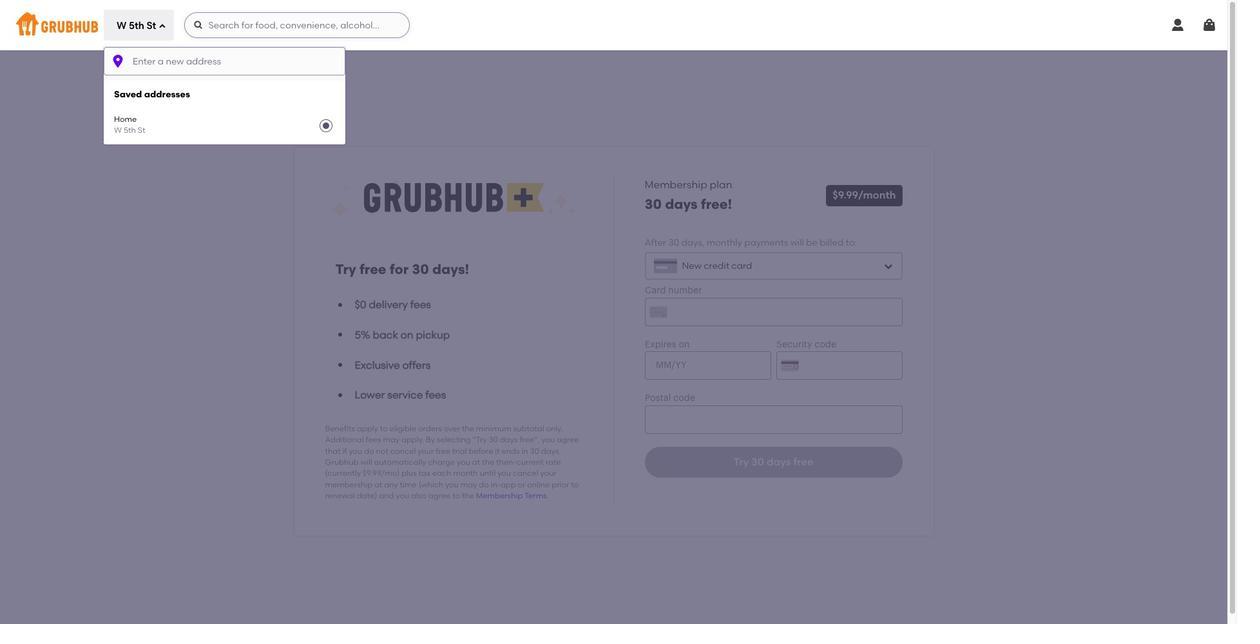 Task type: describe. For each thing, give the bounding box(es) containing it.
you right if
[[349, 447, 363, 456]]

back
[[373, 329, 398, 341]]

also
[[411, 491, 427, 500]]

membership terms link
[[476, 491, 547, 500]]

renewal
[[325, 491, 355, 500]]

days, inside "benefits apply to eligible orders over the minimum subtotal only. additional fees may apply. by selecting "try 30 days free", you agree that if you do not cancel your free trial before it ends in 30 days, grubhub will automatically charge you at the then-current rate (currently $9.99/mo) plus tax each month until you cancel your membership at any time (which you may do in-app or online prior to renewal date) and you also agree to the"
[[542, 447, 561, 456]]

date)
[[357, 491, 377, 500]]

orders
[[418, 424, 442, 433]]

over
[[444, 424, 460, 433]]

ends
[[502, 447, 520, 456]]

0 vertical spatial w
[[117, 20, 127, 31]]

before
[[469, 447, 493, 456]]

if
[[343, 447, 347, 456]]

plan
[[710, 179, 733, 191]]

apply.
[[402, 435, 424, 444]]

fees for lower service fees
[[426, 389, 446, 401]]

$0
[[355, 299, 367, 311]]

home w 5th st
[[114, 115, 145, 135]]

30 right for
[[412, 261, 429, 278]]

0 vertical spatial 5th
[[129, 20, 144, 31]]

w 5th st
[[117, 20, 156, 31]]

by
[[426, 435, 435, 444]]

1 vertical spatial agree
[[429, 491, 451, 500]]

30 down minimum
[[489, 435, 498, 444]]

benefits
[[325, 424, 355, 433]]

month
[[454, 469, 478, 478]]

0 vertical spatial agree
[[557, 435, 579, 444]]

"try
[[473, 435, 487, 444]]

charge
[[428, 458, 455, 467]]

subtotal
[[514, 424, 545, 433]]

credit
[[704, 260, 730, 271]]

saved
[[114, 89, 142, 100]]

exclusive offers
[[355, 359, 431, 371]]

try free for 30 days!
[[336, 261, 470, 278]]

1 horizontal spatial days,
[[682, 237, 705, 248]]

new
[[682, 260, 702, 271]]

try
[[336, 261, 356, 278]]

free",
[[520, 435, 540, 444]]

saved addresses
[[114, 89, 190, 100]]

until
[[480, 469, 496, 478]]

5th inside the home w 5th st
[[124, 126, 136, 135]]

automatically
[[374, 458, 427, 467]]

and
[[379, 491, 394, 500]]

each
[[433, 469, 452, 478]]

w inside the home w 5th st
[[114, 126, 122, 135]]

after 30 days, monthly payments will be billed to:
[[645, 237, 857, 248]]

offers
[[403, 359, 431, 371]]

1 horizontal spatial st
[[147, 20, 156, 31]]

lower
[[355, 389, 385, 401]]

for
[[390, 261, 409, 278]]

$9.99/month
[[833, 189, 897, 201]]

app
[[501, 480, 516, 489]]

0 vertical spatial may
[[383, 435, 400, 444]]

you down each
[[446, 480, 459, 489]]

tax
[[419, 469, 431, 478]]

days inside "benefits apply to eligible orders over the minimum subtotal only. additional fees may apply. by selecting "try 30 days free", you agree that if you do not cancel your free trial before it ends in 30 days, grubhub will automatically charge you at the then-current rate (currently $9.99/mo) plus tax each month until you cancel your membership at any time (which you may do in-app or online prior to renewal date) and you also agree to the"
[[500, 435, 518, 444]]

additional
[[325, 435, 364, 444]]

1 horizontal spatial may
[[461, 480, 477, 489]]

2 horizontal spatial to
[[571, 480, 579, 489]]

fees inside "benefits apply to eligible orders over the minimum subtotal only. additional fees may apply. by selecting "try 30 days free", you agree that if you do not cancel your free trial before it ends in 30 days, grubhub will automatically charge you at the then-current rate (currently $9.99/mo) plus tax each month until you cancel your membership at any time (which you may do in-app or online prior to renewal date) and you also agree to the"
[[366, 435, 381, 444]]

not
[[376, 447, 389, 456]]

be
[[807, 237, 818, 248]]

minimum
[[476, 424, 512, 433]]

0 horizontal spatial at
[[375, 480, 383, 489]]

1 horizontal spatial your
[[541, 469, 557, 478]]

0 vertical spatial free
[[360, 261, 387, 278]]

to:
[[846, 237, 857, 248]]

or
[[518, 480, 526, 489]]

prior
[[552, 480, 570, 489]]

5%
[[355, 329, 371, 341]]

lower service fees
[[355, 389, 446, 401]]

0 horizontal spatial cancel
[[390, 447, 416, 456]]

card
[[732, 260, 753, 271]]

payments
[[745, 237, 789, 248]]

current
[[517, 458, 544, 467]]

0 vertical spatial the
[[462, 424, 474, 433]]

grubhub
[[325, 458, 359, 467]]

$0 delivery fees
[[355, 299, 431, 311]]

eligible
[[390, 424, 417, 433]]

home
[[114, 115, 137, 124]]

1 vertical spatial do
[[479, 480, 489, 489]]

2 vertical spatial the
[[462, 491, 475, 500]]



Task type: locate. For each thing, give the bounding box(es) containing it.
you down then-
[[498, 469, 511, 478]]

$9.99/mo)
[[363, 469, 400, 478]]

membership plan 30 days free!
[[645, 179, 733, 212]]

1 vertical spatial cancel
[[513, 469, 539, 478]]

0 vertical spatial to
[[380, 424, 388, 433]]

2 vertical spatial fees
[[366, 435, 381, 444]]

benefits apply to eligible orders over the minimum subtotal only. additional fees may apply. by selecting "try 30 days free", you agree that if you do not cancel your free trial before it ends in 30 days, grubhub will automatically charge you at the then-current rate (currently $9.99/mo) plus tax each month until you cancel your membership at any time (which you may do in-app or online prior to renewal date) and you also agree to the
[[325, 424, 579, 500]]

fees for $0 delivery fees
[[411, 299, 431, 311]]

you down "time"
[[396, 491, 410, 500]]

0 vertical spatial cancel
[[390, 447, 416, 456]]

1 vertical spatial days
[[500, 435, 518, 444]]

1 horizontal spatial agree
[[557, 435, 579, 444]]

may down month
[[461, 480, 477, 489]]

.
[[547, 491, 549, 500]]

fees right delivery
[[411, 299, 431, 311]]

0 horizontal spatial your
[[418, 447, 434, 456]]

membership for 30
[[645, 179, 708, 191]]

1 vertical spatial st
[[138, 126, 145, 135]]

free inside "benefits apply to eligible orders over the minimum subtotal only. additional fees may apply. by selecting "try 30 days free", you agree that if you do not cancel your free trial before it ends in 30 days, grubhub will automatically charge you at the then-current rate (currently $9.99/mo) plus tax each month until you cancel your membership at any time (which you may do in-app or online prior to renewal date) and you also agree to the"
[[436, 447, 451, 456]]

1 vertical spatial the
[[482, 458, 495, 467]]

st inside the home w 5th st
[[138, 126, 145, 135]]

days inside membership plan 30 days free!
[[665, 196, 698, 212]]

online
[[528, 480, 550, 489]]

membership
[[645, 179, 708, 191], [476, 491, 523, 500]]

(which
[[419, 480, 444, 489]]

addresses
[[144, 89, 190, 100]]

to down month
[[453, 491, 460, 500]]

membership logo image
[[331, 178, 577, 220]]

selecting
[[437, 435, 471, 444]]

0 vertical spatial do
[[364, 447, 374, 456]]

(currently
[[325, 469, 361, 478]]

free
[[360, 261, 387, 278], [436, 447, 451, 456]]

days
[[665, 196, 698, 212], [500, 435, 518, 444]]

cancel up the or
[[513, 469, 539, 478]]

st
[[147, 20, 156, 31], [138, 126, 145, 135]]

0 horizontal spatial will
[[361, 458, 372, 467]]

membership inside membership plan 30 days free!
[[645, 179, 708, 191]]

days up ends
[[500, 435, 518, 444]]

do
[[364, 447, 374, 456], [479, 480, 489, 489]]

1 vertical spatial your
[[541, 469, 557, 478]]

days, up rate
[[542, 447, 561, 456]]

the
[[462, 424, 474, 433], [482, 458, 495, 467], [462, 491, 475, 500]]

membership
[[325, 480, 373, 489]]

the right over
[[462, 424, 474, 433]]

1 horizontal spatial to
[[453, 491, 460, 500]]

days, up new
[[682, 237, 705, 248]]

you up month
[[457, 458, 471, 467]]

1 horizontal spatial svg image
[[1202, 17, 1218, 33]]

at down $9.99/mo)
[[375, 480, 383, 489]]

do left not
[[364, 447, 374, 456]]

membership up the free!
[[645, 179, 708, 191]]

1 horizontal spatial will
[[791, 237, 805, 248]]

it
[[495, 447, 500, 456]]

membership down 'in-'
[[476, 491, 523, 500]]

1 horizontal spatial at
[[472, 458, 480, 467]]

0 horizontal spatial free
[[360, 261, 387, 278]]

membership terms .
[[476, 491, 549, 500]]

in-
[[491, 480, 501, 489]]

service
[[388, 389, 423, 401]]

any
[[384, 480, 398, 489]]

will up $9.99/mo)
[[361, 458, 372, 467]]

1 vertical spatial membership
[[476, 491, 523, 500]]

will inside "benefits apply to eligible orders over the minimum subtotal only. additional fees may apply. by selecting "try 30 days free", you agree that if you do not cancel your free trial before it ends in 30 days, grubhub will automatically charge you at the then-current rate (currently $9.99/mo) plus tax each month until you cancel your membership at any time (which you may do in-app or online prior to renewal date) and you also agree to the"
[[361, 458, 372, 467]]

0 horizontal spatial membership
[[476, 491, 523, 500]]

5th
[[129, 20, 144, 31], [124, 126, 136, 135]]

1 vertical spatial w
[[114, 126, 122, 135]]

delivery
[[369, 299, 408, 311]]

will
[[791, 237, 805, 248], [361, 458, 372, 467]]

1 horizontal spatial do
[[479, 480, 489, 489]]

the down month
[[462, 491, 475, 500]]

cancel up automatically
[[390, 447, 416, 456]]

billed
[[820, 237, 844, 248]]

30 right after
[[669, 237, 680, 248]]

1 vertical spatial will
[[361, 458, 372, 467]]

your down 'by'
[[418, 447, 434, 456]]

you
[[542, 435, 555, 444], [349, 447, 363, 456], [457, 458, 471, 467], [498, 469, 511, 478], [446, 480, 459, 489], [396, 491, 410, 500]]

1 vertical spatial days,
[[542, 447, 561, 456]]

0 horizontal spatial to
[[380, 424, 388, 433]]

0 horizontal spatial days
[[500, 435, 518, 444]]

1 horizontal spatial cancel
[[513, 469, 539, 478]]

w
[[117, 20, 127, 31], [114, 126, 122, 135]]

monthly
[[707, 237, 743, 248]]

1 horizontal spatial membership
[[645, 179, 708, 191]]

agree down (which
[[429, 491, 451, 500]]

1 vertical spatial fees
[[426, 389, 446, 401]]

0 vertical spatial will
[[791, 237, 805, 248]]

pickup
[[416, 329, 450, 341]]

will left be
[[791, 237, 805, 248]]

1 vertical spatial may
[[461, 480, 477, 489]]

0 horizontal spatial agree
[[429, 491, 451, 500]]

30 inside membership plan 30 days free!
[[645, 196, 662, 212]]

0 vertical spatial days
[[665, 196, 698, 212]]

1 vertical spatial free
[[436, 447, 451, 456]]

agree
[[557, 435, 579, 444], [429, 491, 451, 500]]

0 horizontal spatial do
[[364, 447, 374, 456]]

1 vertical spatial at
[[375, 480, 383, 489]]

at down before at the left bottom of the page
[[472, 458, 480, 467]]

days,
[[682, 237, 705, 248], [542, 447, 561, 456]]

at
[[472, 458, 480, 467], [375, 480, 383, 489]]

Search for food, convenience, alcohol... search field
[[185, 12, 410, 38]]

new credit card
[[682, 260, 753, 271]]

30 right "in"
[[530, 447, 540, 456]]

1 vertical spatial to
[[571, 480, 579, 489]]

your down rate
[[541, 469, 557, 478]]

then-
[[496, 458, 517, 467]]

trial
[[453, 447, 467, 456]]

only.
[[546, 424, 563, 433]]

may up not
[[383, 435, 400, 444]]

30 up after
[[645, 196, 662, 212]]

rate
[[546, 458, 561, 467]]

0 vertical spatial membership
[[645, 179, 708, 191]]

on
[[401, 329, 414, 341]]

0 vertical spatial days,
[[682, 237, 705, 248]]

terms
[[525, 491, 547, 500]]

fees down apply
[[366, 435, 381, 444]]

do left 'in-'
[[479, 480, 489, 489]]

to right 'prior'
[[571, 480, 579, 489]]

5% back on pickup
[[355, 329, 450, 341]]

cancel
[[390, 447, 416, 456], [513, 469, 539, 478]]

1 horizontal spatial free
[[436, 447, 451, 456]]

exclusive
[[355, 359, 400, 371]]

svg image
[[1171, 17, 1186, 33], [159, 22, 167, 30], [110, 54, 126, 69], [884, 261, 894, 271]]

0 vertical spatial st
[[147, 20, 156, 31]]

0 vertical spatial your
[[418, 447, 434, 456]]

days!
[[433, 261, 470, 278]]

svg image
[[1202, 17, 1218, 33], [194, 20, 204, 30]]

fees right service
[[426, 389, 446, 401]]

plus
[[402, 469, 417, 478]]

agree down only.
[[557, 435, 579, 444]]

to
[[380, 424, 388, 433], [571, 480, 579, 489], [453, 491, 460, 500]]

your
[[418, 447, 434, 456], [541, 469, 557, 478]]

to right apply
[[380, 424, 388, 433]]

days left the free!
[[665, 196, 698, 212]]

Enter a new address search field
[[104, 47, 346, 76]]

2 vertical spatial to
[[453, 491, 460, 500]]

apply
[[357, 424, 378, 433]]

free up charge
[[436, 447, 451, 456]]

fees
[[411, 299, 431, 311], [426, 389, 446, 401], [366, 435, 381, 444]]

after
[[645, 237, 667, 248]]

0 vertical spatial at
[[472, 458, 480, 467]]

0 vertical spatial fees
[[411, 299, 431, 311]]

1 vertical spatial 5th
[[124, 126, 136, 135]]

time
[[400, 480, 417, 489]]

membership for .
[[476, 491, 523, 500]]

main navigation navigation
[[0, 0, 1238, 624]]

in
[[522, 447, 529, 456]]

0 horizontal spatial days,
[[542, 447, 561, 456]]

free!
[[701, 196, 733, 212]]

the up 'until'
[[482, 458, 495, 467]]

0 horizontal spatial st
[[138, 126, 145, 135]]

you down only.
[[542, 435, 555, 444]]

0 horizontal spatial svg image
[[194, 20, 204, 30]]

that
[[325, 447, 341, 456]]

free left for
[[360, 261, 387, 278]]

0 horizontal spatial may
[[383, 435, 400, 444]]

1 horizontal spatial days
[[665, 196, 698, 212]]



Task type: vqa. For each thing, say whether or not it's contained in the screenshot.
the .
yes



